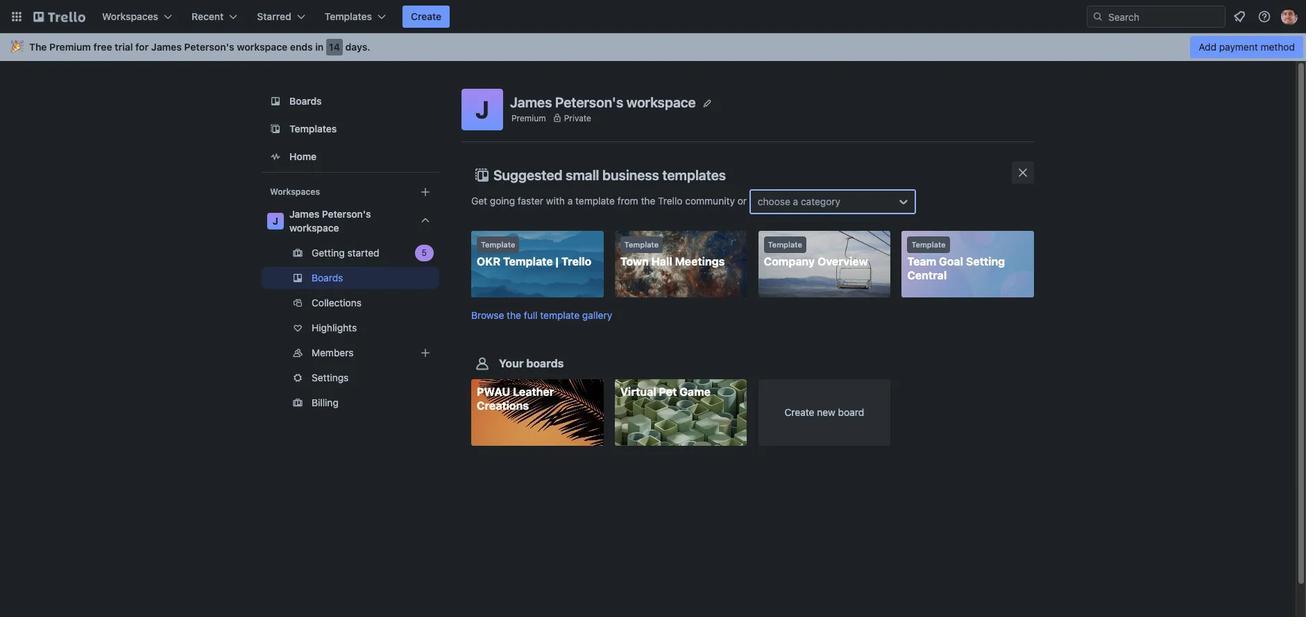 Task type: describe. For each thing, give the bounding box(es) containing it.
community
[[685, 195, 735, 207]]

started
[[347, 247, 379, 259]]

getting started
[[312, 247, 379, 259]]

templates
[[662, 167, 726, 183]]

faster
[[518, 195, 544, 207]]

category
[[801, 196, 841, 208]]

create for create
[[411, 10, 442, 22]]

1 vertical spatial james
[[510, 94, 552, 110]]

0 horizontal spatial james
[[151, 41, 182, 53]]

trello inside "template okr template | trello"
[[561, 255, 592, 268]]

ends
[[290, 41, 313, 53]]

home image
[[267, 149, 284, 165]]

choose
[[758, 196, 791, 208]]

members
[[312, 347, 354, 359]]

pwau
[[477, 386, 510, 399]]

small
[[566, 167, 599, 183]]

james inside james peterson's workspace
[[289, 208, 319, 220]]

leather
[[513, 386, 554, 399]]

business
[[603, 167, 659, 183]]

search image
[[1093, 11, 1104, 22]]

|
[[556, 255, 559, 268]]

template for company
[[768, 240, 802, 249]]

1 boards link from the top
[[262, 89, 439, 114]]

setting
[[966, 255, 1005, 268]]

Search field
[[1104, 6, 1225, 27]]

template team goal setting central
[[908, 240, 1005, 282]]

peterson's inside james peterson's workspace
[[322, 208, 371, 220]]

1 horizontal spatial workspaces
[[270, 187, 320, 197]]

trial
[[115, 41, 133, 53]]

meetings
[[675, 255, 725, 268]]

recent
[[192, 10, 224, 22]]

choose a category
[[758, 196, 841, 208]]

template okr template | trello
[[477, 240, 592, 268]]

pwau leather creations
[[477, 386, 554, 412]]

pwau leather creations link
[[471, 380, 604, 446]]

overview
[[818, 255, 868, 268]]

creations
[[477, 400, 529, 412]]

0 vertical spatial boards
[[289, 95, 322, 107]]

14
[[329, 41, 340, 53]]

from
[[618, 195, 638, 207]]

forward image
[[437, 295, 453, 312]]

browse
[[471, 310, 504, 322]]

james peterson (jamespeterson93) image
[[1281, 8, 1298, 25]]

2 horizontal spatial workspace
[[627, 94, 696, 110]]

0 horizontal spatial peterson's
[[184, 41, 234, 53]]

j inside button
[[476, 95, 489, 124]]

0 notifications image
[[1231, 8, 1248, 25]]

browse the full template gallery
[[471, 310, 612, 322]]

home link
[[262, 144, 439, 169]]

0 horizontal spatial the
[[507, 310, 521, 322]]

add
[[1199, 41, 1217, 53]]

board image
[[267, 93, 284, 110]]

2 vertical spatial workspace
[[289, 222, 339, 234]]

1 vertical spatial template
[[540, 310, 580, 322]]

create a workspace image
[[417, 184, 434, 201]]

in
[[315, 41, 324, 53]]

template for town
[[625, 240, 659, 249]]

template board image
[[267, 121, 284, 137]]

0 vertical spatial premium
[[49, 41, 91, 53]]

billing link
[[262, 392, 439, 414]]

virtual
[[620, 386, 656, 399]]

highlights link
[[262, 317, 439, 339]]

okr
[[477, 255, 501, 268]]

banner containing 🎉
[[0, 33, 1306, 61]]

1 horizontal spatial trello
[[658, 195, 683, 207]]

new
[[817, 407, 836, 419]]

hall
[[652, 255, 672, 268]]

getting
[[312, 247, 345, 259]]

create for create new board
[[785, 407, 815, 419]]

virtual pet game
[[620, 386, 711, 399]]

0 vertical spatial template
[[575, 195, 615, 207]]

1 horizontal spatial premium
[[512, 113, 546, 123]]

boards
[[526, 358, 564, 370]]

starred button
[[249, 6, 314, 28]]

team
[[908, 255, 937, 268]]



Task type: locate. For each thing, give the bounding box(es) containing it.
banner
[[0, 33, 1306, 61]]

the left full
[[507, 310, 521, 322]]

james
[[151, 41, 182, 53], [510, 94, 552, 110], [289, 208, 319, 220]]

back to home image
[[33, 6, 85, 28]]

james right for
[[151, 41, 182, 53]]

1 horizontal spatial the
[[641, 195, 655, 207]]

peterson's down the recent
[[184, 41, 234, 53]]

for
[[135, 41, 149, 53]]

game
[[680, 386, 711, 399]]

1 horizontal spatial james
[[289, 208, 319, 220]]

0 vertical spatial trello
[[658, 195, 683, 207]]

2 horizontal spatial peterson's
[[555, 94, 623, 110]]

company
[[764, 255, 815, 268]]

1 vertical spatial workspace
[[627, 94, 696, 110]]

method
[[1261, 41, 1295, 53]]

template for okr
[[481, 240, 515, 249]]

1 vertical spatial peterson's
[[555, 94, 623, 110]]

0 horizontal spatial trello
[[561, 255, 592, 268]]

0 vertical spatial create
[[411, 10, 442, 22]]

james peterson's workspace
[[510, 94, 696, 110], [289, 208, 371, 234]]

the
[[641, 195, 655, 207], [507, 310, 521, 322]]

add payment method link
[[1191, 36, 1304, 58]]

2 vertical spatial peterson's
[[322, 208, 371, 220]]

1 vertical spatial premium
[[512, 113, 546, 123]]

template up okr
[[481, 240, 515, 249]]

full
[[524, 310, 538, 322]]

goal
[[939, 255, 963, 268]]

template
[[575, 195, 615, 207], [540, 310, 580, 322]]

boards link up templates link
[[262, 89, 439, 114]]

payment
[[1219, 41, 1258, 53]]

0 vertical spatial james peterson's workspace
[[510, 94, 696, 110]]

0 vertical spatial workspaces
[[102, 10, 158, 22]]

1 vertical spatial create
[[785, 407, 815, 419]]

1 vertical spatial j
[[273, 215, 278, 227]]

template right full
[[540, 310, 580, 322]]

template inside template company overview
[[768, 240, 802, 249]]

templates link
[[262, 117, 439, 142]]

0 vertical spatial j
[[476, 95, 489, 124]]

browse the full template gallery link
[[471, 310, 612, 322]]

template up team
[[912, 240, 946, 249]]

primary element
[[0, 0, 1306, 33]]

pet
[[659, 386, 677, 399]]

0 vertical spatial james
[[151, 41, 182, 53]]

template inside template team goal setting central
[[912, 240, 946, 249]]

1 horizontal spatial peterson's
[[322, 208, 371, 220]]

0 horizontal spatial james peterson's workspace
[[289, 208, 371, 234]]

1 horizontal spatial james peterson's workspace
[[510, 94, 696, 110]]

template town hall meetings
[[620, 240, 725, 268]]

trello right the |
[[561, 255, 592, 268]]

workspaces button
[[94, 6, 181, 28]]

recent button
[[183, 6, 246, 28]]

add image
[[417, 345, 434, 362]]

2 boards link from the top
[[262, 267, 439, 289]]

create inside "button"
[[411, 10, 442, 22]]

templates button
[[316, 6, 394, 28]]

template down the small
[[575, 195, 615, 207]]

a right the with
[[568, 195, 573, 207]]

0 horizontal spatial workspaces
[[102, 10, 158, 22]]

premium
[[49, 41, 91, 53], [512, 113, 546, 123]]

j button
[[462, 89, 503, 130]]

1 vertical spatial workspaces
[[270, 187, 320, 197]]

0 horizontal spatial premium
[[49, 41, 91, 53]]

james peterson's workspace up getting
[[289, 208, 371, 234]]

settings link
[[262, 367, 439, 389]]

free
[[93, 41, 112, 53]]

suggested small business templates
[[494, 167, 726, 183]]

workspaces up trial
[[102, 10, 158, 22]]

town
[[620, 255, 649, 268]]

1 vertical spatial boards link
[[262, 267, 439, 289]]

james right j button
[[510, 94, 552, 110]]

suggested
[[494, 167, 563, 183]]

james peterson's workspace up private
[[510, 94, 696, 110]]

private
[[564, 113, 591, 123]]

workspace
[[237, 41, 288, 53], [627, 94, 696, 110], [289, 222, 339, 234]]

a right 'choose'
[[793, 196, 798, 208]]

5
[[422, 248, 427, 258]]

boards link down getting started
[[262, 267, 439, 289]]

peterson's up getting started
[[322, 208, 371, 220]]

templates inside dropdown button
[[325, 10, 372, 22]]

0 horizontal spatial workspace
[[237, 41, 288, 53]]

1 vertical spatial boards
[[312, 272, 343, 284]]

template inside template town hall meetings
[[625, 240, 659, 249]]

boards
[[289, 95, 322, 107], [312, 272, 343, 284]]

0 vertical spatial templates
[[325, 10, 372, 22]]

add payment method
[[1199, 41, 1295, 53]]

0 horizontal spatial j
[[273, 215, 278, 227]]

trello
[[658, 195, 683, 207], [561, 255, 592, 268]]

collections
[[312, 297, 362, 309]]

0 vertical spatial peterson's
[[184, 41, 234, 53]]

confetti image
[[11, 41, 24, 53]]

create
[[411, 10, 442, 22], [785, 407, 815, 419]]

highlights
[[312, 322, 357, 334]]

template for team
[[912, 240, 946, 249]]

template up town
[[625, 240, 659, 249]]

0 vertical spatial the
[[641, 195, 655, 207]]

get going faster with a template from the trello community or
[[471, 195, 750, 207]]

peterson's
[[184, 41, 234, 53], [555, 94, 623, 110], [322, 208, 371, 220]]

your boards
[[499, 358, 564, 370]]

0 vertical spatial workspace
[[237, 41, 288, 53]]

open information menu image
[[1258, 10, 1272, 24]]

template
[[481, 240, 515, 249], [625, 240, 659, 249], [768, 240, 802, 249], [912, 240, 946, 249], [503, 255, 553, 268]]

going
[[490, 195, 515, 207]]

boards right board icon
[[289, 95, 322, 107]]

forward image
[[437, 245, 453, 262]]

templates up home
[[289, 123, 337, 135]]

settings
[[312, 372, 349, 384]]

1 horizontal spatial a
[[793, 196, 798, 208]]

virtual pet game link
[[615, 380, 747, 446]]

home
[[289, 151, 317, 162]]

2 horizontal spatial james
[[510, 94, 552, 110]]

board
[[838, 407, 864, 419]]

the
[[29, 41, 47, 53]]

central
[[908, 269, 947, 282]]

1 vertical spatial james peterson's workspace
[[289, 208, 371, 234]]

billing
[[312, 397, 339, 409]]

boards down getting
[[312, 272, 343, 284]]

collections link
[[262, 292, 453, 314]]

peterson's up private
[[555, 94, 623, 110]]

0 vertical spatial boards link
[[262, 89, 439, 114]]

create new board
[[785, 407, 864, 419]]

1 vertical spatial the
[[507, 310, 521, 322]]

boards link
[[262, 89, 439, 114], [262, 267, 439, 289]]

🎉
[[11, 41, 24, 53]]

create button
[[403, 6, 450, 28]]

a
[[568, 195, 573, 207], [793, 196, 798, 208]]

premium right j button
[[512, 113, 546, 123]]

template left the |
[[503, 255, 553, 268]]

trello down templates
[[658, 195, 683, 207]]

starred
[[257, 10, 291, 22]]

1 vertical spatial templates
[[289, 123, 337, 135]]

2 vertical spatial james
[[289, 208, 319, 220]]

premium down back to home image
[[49, 41, 91, 53]]

workspaces down home
[[270, 187, 320, 197]]

or
[[738, 195, 747, 207]]

your
[[499, 358, 524, 370]]

0 horizontal spatial a
[[568, 195, 573, 207]]

days.
[[345, 41, 370, 53]]

template up the company
[[768, 240, 802, 249]]

gallery
[[582, 310, 612, 322]]

james up getting
[[289, 208, 319, 220]]

1 vertical spatial trello
[[561, 255, 592, 268]]

1 horizontal spatial j
[[476, 95, 489, 124]]

1 horizontal spatial create
[[785, 407, 815, 419]]

workspaces inside popup button
[[102, 10, 158, 22]]

🎉 the premium free trial for james peterson's workspace ends in 14 days.
[[11, 41, 370, 53]]

members link
[[262, 342, 439, 364]]

the right from
[[641, 195, 655, 207]]

with
[[546, 195, 565, 207]]

0 horizontal spatial create
[[411, 10, 442, 22]]

template company overview
[[764, 240, 868, 268]]

templates
[[325, 10, 372, 22], [289, 123, 337, 135]]

1 horizontal spatial workspace
[[289, 222, 339, 234]]

templates up "days." on the left top of the page
[[325, 10, 372, 22]]

get
[[471, 195, 487, 207]]



Task type: vqa. For each thing, say whether or not it's contained in the screenshot.
what's
no



